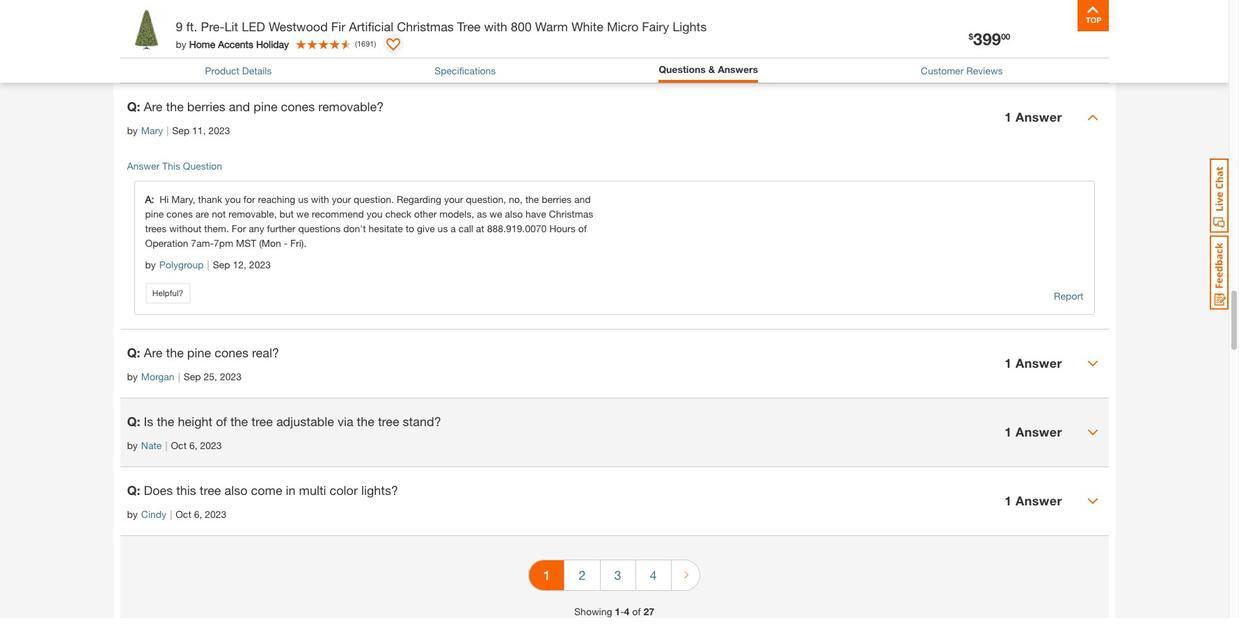 Task type: vqa. For each thing, say whether or not it's contained in the screenshot.
Kids Workshops Are Back in Store
no



Task type: locate. For each thing, give the bounding box(es) containing it.
888.919.0070
[[487, 223, 547, 234]]

christmas
[[397, 19, 454, 34], [549, 208, 593, 220]]

sep
[[172, 124, 189, 136], [213, 259, 230, 271], [184, 371, 201, 383]]

Search Questions & Answers text field
[[331, 0, 799, 24]]

2 q: from the top
[[127, 345, 140, 360]]

are up the morgan button
[[144, 345, 163, 360]]

helpful?
[[152, 288, 183, 298]]

in
[[286, 483, 296, 498]]

live chat image
[[1210, 159, 1229, 233]]

1 vertical spatial caret image
[[1087, 496, 1098, 507]]

answers
[[718, 63, 758, 75]]

real?
[[252, 345, 279, 360]]

questions up home
[[162, 5, 219, 20]]

1 vertical spatial 6,
[[194, 509, 202, 521]]

of inside hi mary, thank you for reaching us with your question. regarding your question, no, the berries and pine cones are not removable, but we recommend you check other models, as we also have christmas trees without them. for any further questions don't hesitate to give us a call at 888.919.0070 hours of operation 7am-7pm mst (mon - fri).
[[578, 223, 587, 234]]

1 horizontal spatial questions
[[659, 63, 706, 75]]

27 down home
[[196, 56, 207, 68]]

2023 down "height"
[[200, 440, 222, 452]]

2 link
[[565, 561, 600, 591]]

2023 down the q: does this tree also come in multi color lights?
[[205, 509, 227, 521]]

berries up the 11,
[[187, 99, 225, 114]]

1 vertical spatial berries
[[542, 193, 572, 205]]

mary
[[141, 124, 163, 136]]

are
[[195, 208, 209, 220]]

is
[[144, 414, 153, 429]]

$ 399 00
[[969, 29, 1010, 49]]

q: left "is"
[[127, 414, 140, 429]]

0 vertical spatial berries
[[187, 99, 225, 114]]

morgan button
[[141, 369, 174, 384]]

7pm
[[214, 237, 233, 249]]

27
[[196, 56, 207, 68], [643, 606, 654, 618]]

0 vertical spatial oct
[[171, 440, 187, 452]]

lights
[[673, 19, 707, 34]]

and
[[229, 99, 250, 114], [574, 193, 591, 205]]

2023 right the 11,
[[208, 124, 230, 136]]

cones up the 25,
[[215, 345, 248, 360]]

answer for multi
[[1016, 494, 1062, 509]]

0 vertical spatial with
[[484, 19, 507, 34]]

0 vertical spatial and
[[229, 99, 250, 114]]

0 horizontal spatial 4
[[177, 56, 182, 68]]

q:
[[127, 99, 140, 114], [127, 345, 140, 360], [127, 414, 140, 429], [127, 483, 140, 498]]

| for are the pine cones real?
[[178, 371, 180, 383]]

3 link
[[600, 561, 635, 591]]

1 horizontal spatial us
[[438, 223, 448, 234]]

stand?
[[403, 414, 441, 429]]

report
[[1054, 290, 1083, 302]]

questions & answers
[[659, 63, 758, 75]]

- down the '9'
[[173, 56, 177, 68]]

call
[[459, 223, 473, 234]]

2023 for also
[[205, 509, 227, 521]]

1 vertical spatial caret image
[[1087, 427, 1098, 438]]

0 horizontal spatial showing
[[127, 56, 165, 68]]

0 vertical spatial showing
[[127, 56, 165, 68]]

also inside hi mary, thank you for reaching us with your question. regarding your question, no, the berries and pine cones are not removable, but we recommend you check other models, as we also have christmas trees without them. for any further questions don't hesitate to give us a call at 888.919.0070 hours of operation 7am-7pm mst (mon - fri).
[[505, 208, 523, 220]]

0 horizontal spatial berries
[[187, 99, 225, 114]]

questions left &
[[659, 63, 706, 75]]

cones left removable?
[[281, 99, 315, 114]]

this
[[176, 483, 196, 498]]

0 vertical spatial also
[[505, 208, 523, 220]]

of right "height"
[[216, 414, 227, 429]]

| right 'mary' 'button'
[[167, 124, 169, 136]]

- left the fri).
[[284, 237, 288, 249]]

are up mary
[[144, 99, 163, 114]]

2023 right the 25,
[[220, 371, 242, 383]]

0 horizontal spatial us
[[298, 193, 308, 205]]

oct right nate button
[[171, 440, 187, 452]]

4 down the '9'
[[177, 56, 182, 68]]

4 right the 3
[[650, 568, 657, 583]]

0 vertical spatial are
[[144, 99, 163, 114]]

1 answer for multi
[[1005, 494, 1062, 509]]

don't
[[343, 223, 366, 234]]

you
[[225, 193, 241, 205], [367, 208, 383, 220]]

1 caret image from the top
[[1087, 112, 1098, 123]]

polygroup button
[[159, 257, 204, 273]]

| for is the height of the tree adjustable via the tree stand?
[[165, 440, 167, 452]]

answer for removable?
[[1016, 109, 1062, 125]]

details
[[242, 65, 272, 76]]

q: for q: does this tree also come in multi color lights?
[[127, 483, 140, 498]]

1 horizontal spatial we
[[490, 208, 502, 220]]

caret image
[[1087, 112, 1098, 123], [1087, 427, 1098, 438]]

pine up "trees"
[[145, 208, 164, 220]]

hours
[[549, 223, 576, 234]]

christmas up hours
[[549, 208, 593, 220]]

and up hours
[[574, 193, 591, 205]]

specifications
[[435, 65, 496, 76]]

0 horizontal spatial tree
[[200, 483, 221, 498]]

| right the morgan button
[[178, 371, 180, 383]]

2 vertical spatial 4
[[624, 606, 630, 618]]

2 vertical spatial sep
[[184, 371, 201, 383]]

6, for height
[[189, 440, 197, 452]]

sep left 12, at the top
[[213, 259, 230, 271]]

0 vertical spatial -
[[173, 56, 177, 68]]

2 caret image from the top
[[1087, 496, 1098, 507]]

answer this question link
[[127, 160, 222, 172]]

q: for q: is the height of the tree adjustable via the tree stand?
[[127, 414, 140, 429]]

1 horizontal spatial 27
[[643, 606, 654, 618]]

1 vertical spatial cones
[[166, 208, 193, 220]]

showing down product image
[[127, 56, 165, 68]]

q: up by mary | sep 11, 2023
[[127, 99, 140, 114]]

and inside hi mary, thank you for reaching us with your question. regarding your question, no, the berries and pine cones are not removable, but we recommend you check other models, as we also have christmas trees without them. for any further questions don't hesitate to give us a call at 888.919.0070 hours of operation 7am-7pm mst (mon - fri).
[[574, 193, 591, 205]]

4 q: from the top
[[127, 483, 140, 498]]

the
[[166, 99, 184, 114], [525, 193, 539, 205], [166, 345, 184, 360], [157, 414, 174, 429], [230, 414, 248, 429], [357, 414, 374, 429]]

1 vertical spatial -
[[284, 237, 288, 249]]

1 vertical spatial are
[[144, 345, 163, 360]]

1 horizontal spatial your
[[444, 193, 463, 205]]

0 vertical spatial questions
[[162, 5, 219, 20]]

by left mary
[[127, 124, 138, 136]]

2 horizontal spatial cones
[[281, 99, 315, 114]]

q: up by morgan | sep 25, 2023
[[127, 345, 140, 360]]

1 vertical spatial with
[[311, 193, 329, 205]]

0 vertical spatial you
[[225, 193, 241, 205]]

fairy
[[642, 19, 669, 34]]

check
[[385, 208, 411, 220]]

0 vertical spatial pine
[[254, 99, 277, 114]]

product image image
[[124, 7, 169, 52]]

tree left stand?
[[378, 414, 399, 429]]

0 horizontal spatial we
[[296, 208, 309, 220]]

0 horizontal spatial also
[[225, 483, 247, 498]]

0 vertical spatial 27
[[196, 56, 207, 68]]

by for is the height of the tree adjustable via the tree stand?
[[127, 440, 138, 452]]

we right 'but'
[[296, 208, 309, 220]]

0 vertical spatial caret image
[[1087, 358, 1098, 369]]

by left 'morgan'
[[127, 371, 138, 383]]

q: for q: are the pine cones real?
[[127, 345, 140, 360]]

0 horizontal spatial showing 1 - 4 of 27
[[127, 56, 207, 68]]

oct
[[171, 440, 187, 452], [176, 509, 191, 521]]

2 we from the left
[[490, 208, 502, 220]]

without
[[169, 223, 201, 234]]

1 horizontal spatial with
[[484, 19, 507, 34]]

q: left the does
[[127, 483, 140, 498]]

tree right this
[[200, 483, 221, 498]]

2023 for cones
[[220, 371, 242, 383]]

with
[[484, 19, 507, 34], [311, 193, 329, 205]]

0 horizontal spatial -
[[173, 56, 177, 68]]

-
[[173, 56, 177, 68], [284, 237, 288, 249], [620, 606, 624, 618]]

1
[[168, 56, 173, 68], [1005, 109, 1012, 125], [1005, 356, 1012, 371], [1005, 425, 1012, 440], [1005, 494, 1012, 509], [615, 606, 620, 618]]

4 down 3 link
[[624, 606, 630, 618]]

this
[[162, 160, 180, 172]]

0 vertical spatial us
[[298, 193, 308, 205]]

you left for
[[225, 193, 241, 205]]

1 are from the top
[[144, 99, 163, 114]]

sep left the 11,
[[172, 124, 189, 136]]

by for are the pine cones real?
[[127, 371, 138, 383]]

the right "is"
[[157, 414, 174, 429]]

0 vertical spatial 4
[[177, 56, 182, 68]]

any
[[249, 223, 264, 234]]

1 vertical spatial oct
[[176, 509, 191, 521]]

6, for tree
[[194, 509, 202, 521]]

with inside hi mary, thank you for reaching us with your question. regarding your question, no, the berries and pine cones are not removable, but we recommend you check other models, as we also have christmas trees without them. for any further questions don't hesitate to give us a call at 888.919.0070 hours of operation 7am-7pm mst (mon - fri).
[[311, 193, 329, 205]]

caret image for is the height of the tree adjustable via the tree stand?
[[1087, 427, 1098, 438]]

3 q: from the top
[[127, 414, 140, 429]]

0 horizontal spatial christmas
[[397, 19, 454, 34]]

1 your from the left
[[332, 193, 351, 205]]

us right reaching
[[298, 193, 308, 205]]

1 caret image from the top
[[1087, 358, 1098, 369]]

we right as
[[490, 208, 502, 220]]

the inside hi mary, thank you for reaching us with your question. regarding your question, no, the berries and pine cones are not removable, but we recommend you check other models, as we also have christmas trees without them. for any further questions don't hesitate to give us a call at 888.919.0070 hours of operation 7am-7pm mst (mon - fri).
[[525, 193, 539, 205]]

also left 'come'
[[225, 483, 247, 498]]

by nate | oct 6, 2023
[[127, 440, 222, 452]]

holiday
[[256, 38, 289, 50]]

pre-
[[201, 19, 225, 34]]

ft.
[[186, 19, 197, 34]]

0 horizontal spatial cones
[[166, 208, 193, 220]]

pine down details
[[254, 99, 277, 114]]

adjustable
[[276, 414, 334, 429]]

we
[[296, 208, 309, 220], [490, 208, 502, 220]]

showing down 2 link
[[574, 606, 612, 618]]

0 horizontal spatial pine
[[145, 208, 164, 220]]

1 horizontal spatial you
[[367, 208, 383, 220]]

0 horizontal spatial you
[[225, 193, 241, 205]]

1 horizontal spatial berries
[[542, 193, 572, 205]]

1 1 answer from the top
[[1005, 109, 1062, 125]]

report button
[[1054, 289, 1083, 304]]

0 horizontal spatial questions
[[162, 5, 219, 20]]

00
[[1001, 31, 1010, 42]]

christmas up display image
[[397, 19, 454, 34]]

| right cindy button
[[170, 509, 172, 521]]

your up models,
[[444, 193, 463, 205]]

sep left the 25,
[[184, 371, 201, 383]]

product
[[205, 65, 239, 76]]

berries up have
[[542, 193, 572, 205]]

caret image for does this tree also come in multi color lights?
[[1087, 496, 1098, 507]]

1 vertical spatial questions
[[659, 63, 706, 75]]

1 horizontal spatial showing
[[574, 606, 612, 618]]

of right hours
[[578, 223, 587, 234]]

6, down "height"
[[189, 440, 197, 452]]

lights?
[[361, 483, 398, 498]]

0 horizontal spatial with
[[311, 193, 329, 205]]

customer reviews button
[[921, 63, 1003, 78], [921, 63, 1003, 78]]

reaching
[[258, 193, 295, 205]]

tree
[[251, 414, 273, 429], [378, 414, 399, 429], [200, 483, 221, 498]]

11,
[[192, 124, 206, 136]]

)
[[374, 39, 376, 48]]

2 horizontal spatial pine
[[254, 99, 277, 114]]

showing 1 - 4 of 27 down 3 link
[[574, 606, 654, 618]]

2 are from the top
[[144, 345, 163, 360]]

0 vertical spatial cones
[[281, 99, 315, 114]]

1 we from the left
[[296, 208, 309, 220]]

pine up the 25,
[[187, 345, 211, 360]]

1 vertical spatial pine
[[145, 208, 164, 220]]

by
[[176, 38, 186, 50], [127, 124, 138, 136], [145, 259, 156, 271], [127, 371, 138, 383], [127, 440, 138, 452], [127, 509, 138, 521]]

with left 800
[[484, 19, 507, 34]]

2 1 answer from the top
[[1005, 356, 1062, 371]]

pine inside hi mary, thank you for reaching us with your question. regarding your question, no, the berries and pine cones are not removable, but we recommend you check other models, as we also have christmas trees without them. for any further questions don't hesitate to give us a call at 888.919.0070 hours of operation 7am-7pm mst (mon - fri).
[[145, 208, 164, 220]]

0 horizontal spatial 27
[[196, 56, 207, 68]]

by down operation
[[145, 259, 156, 271]]

4
[[177, 56, 182, 68], [650, 568, 657, 583], [624, 606, 630, 618]]

does
[[144, 483, 173, 498]]

questions
[[298, 223, 341, 234]]

q: are the berries and pine cones removable?
[[127, 99, 384, 114]]

showing 1 - 4 of 27 down the '9'
[[127, 56, 207, 68]]

6, down this
[[194, 509, 202, 521]]

cones down mary,
[[166, 208, 193, 220]]

1 vertical spatial showing 1 - 4 of 27
[[574, 606, 654, 618]]

1 vertical spatial and
[[574, 193, 591, 205]]

0 vertical spatial showing 1 - 4 of 27
[[127, 56, 207, 68]]

us left a
[[438, 223, 448, 234]]

oct down this
[[176, 509, 191, 521]]

27 down the 4 link
[[643, 606, 654, 618]]

by for are the berries and pine cones removable?
[[127, 124, 138, 136]]

with up recommend
[[311, 193, 329, 205]]

the right the via
[[357, 414, 374, 429]]

1 for is the height of the tree adjustable via the tree stand?
[[1005, 425, 1012, 440]]

1 vertical spatial showing
[[574, 606, 612, 618]]

are
[[144, 99, 163, 114], [144, 345, 163, 360]]

1 q: from the top
[[127, 99, 140, 114]]

caret image
[[1087, 358, 1098, 369], [1087, 496, 1098, 507]]

1 for are the berries and pine cones removable?
[[1005, 109, 1012, 125]]

and down product details
[[229, 99, 250, 114]]

morgan
[[141, 371, 174, 383]]

answer for adjustable
[[1016, 425, 1062, 440]]

tree left adjustable
[[251, 414, 273, 429]]

feedback link image
[[1210, 235, 1229, 310]]

4 1 answer from the top
[[1005, 494, 1062, 509]]

warm
[[535, 19, 568, 34]]

removable?
[[318, 99, 384, 114]]

1 horizontal spatial pine
[[187, 345, 211, 360]]

berries
[[187, 99, 225, 114], [542, 193, 572, 205]]

1 vertical spatial 27
[[643, 606, 654, 618]]

0 vertical spatial 6,
[[189, 440, 197, 452]]

1 horizontal spatial 4
[[624, 606, 630, 618]]

navigation
[[529, 550, 700, 605]]

1 answer for removable?
[[1005, 109, 1062, 125]]

| down 7am- on the left of the page
[[207, 259, 209, 271]]

your up recommend
[[332, 193, 351, 205]]

0 horizontal spatial your
[[332, 193, 351, 205]]

| right nate button
[[165, 440, 167, 452]]

also down no,
[[505, 208, 523, 220]]

1 vertical spatial christmas
[[549, 208, 593, 220]]

q: for q: are the berries and pine cones removable?
[[127, 99, 140, 114]]

1 horizontal spatial also
[[505, 208, 523, 220]]

2 horizontal spatial 4
[[650, 568, 657, 583]]

you down question.
[[367, 208, 383, 220]]

0 vertical spatial caret image
[[1087, 112, 1098, 123]]

- down 3 link
[[620, 606, 624, 618]]

q: is the height of the tree adjustable via the tree stand?
[[127, 414, 441, 429]]

white
[[571, 19, 603, 34]]

|
[[167, 124, 169, 136], [207, 259, 209, 271], [178, 371, 180, 383], [165, 440, 167, 452], [170, 509, 172, 521]]

9 ft. pre-lit led westwood fir artificial christmas tree with 800 warm white micro fairy lights
[[176, 19, 707, 34]]

by left cindy button
[[127, 509, 138, 521]]

2 vertical spatial pine
[[187, 345, 211, 360]]

1 vertical spatial 4
[[650, 568, 657, 583]]

1 horizontal spatial and
[[574, 193, 591, 205]]

1 horizontal spatial christmas
[[549, 208, 593, 220]]

2 horizontal spatial -
[[620, 606, 624, 618]]

1 horizontal spatial -
[[284, 237, 288, 249]]

0 vertical spatial sep
[[172, 124, 189, 136]]

by left nate
[[127, 440, 138, 452]]

the up have
[[525, 193, 539, 205]]

3 1 answer from the top
[[1005, 425, 1062, 440]]

showing 1 - 4 of 27
[[127, 56, 207, 68], [574, 606, 654, 618]]

4 inside navigation
[[650, 568, 657, 583]]

1 horizontal spatial cones
[[215, 345, 248, 360]]

2 caret image from the top
[[1087, 427, 1098, 438]]



Task type: describe. For each thing, give the bounding box(es) containing it.
via
[[338, 414, 353, 429]]

2023 right 12, at the top
[[249, 259, 271, 271]]

hi mary, thank you for reaching us with your question. regarding your question, no, the berries and pine cones are not removable, but we recommend you check other models, as we also have christmas trees without them. for any further questions don't hesitate to give us a call at 888.919.0070 hours of operation 7am-7pm mst (mon - fri).
[[145, 193, 593, 249]]

1 vertical spatial also
[[225, 483, 247, 498]]

25,
[[204, 371, 217, 383]]

not
[[212, 208, 226, 220]]

top button
[[1077, 0, 1109, 31]]

&
[[708, 63, 715, 75]]

1 horizontal spatial tree
[[251, 414, 273, 429]]

multi
[[299, 483, 326, 498]]

at
[[476, 223, 484, 234]]

2023 for and
[[208, 124, 230, 136]]

berries inside hi mary, thank you for reaching us with your question. regarding your question, no, the berries and pine cones are not removable, but we recommend you check other models, as we also have christmas trees without them. for any further questions don't hesitate to give us a call at 888.919.0070 hours of operation 7am-7pm mst (mon - fri).
[[542, 193, 572, 205]]

mary,
[[171, 193, 195, 205]]

1 horizontal spatial showing 1 - 4 of 27
[[574, 606, 654, 618]]

2 vertical spatial -
[[620, 606, 624, 618]]

fir
[[331, 19, 345, 34]]

cindy
[[141, 509, 166, 521]]

question,
[[466, 193, 506, 205]]

trees
[[145, 223, 167, 234]]

them.
[[204, 223, 229, 234]]

come
[[251, 483, 282, 498]]

further
[[267, 223, 296, 234]]

customer reviews
[[921, 65, 1003, 76]]

by for hi mary, thank you for reaching us with your question. regarding your question, no, the berries and pine cones are not removable, but we recommend you check other models, as we also have christmas trees without them. for any further questions don't hesitate to give us a call at 888.919.0070 hours of operation 7am-7pm mst (mon - fri).
[[145, 259, 156, 271]]

2 vertical spatial cones
[[215, 345, 248, 360]]

westwood
[[269, 19, 328, 34]]

caret image for are the berries and pine cones removable?
[[1087, 112, 1098, 123]]

questions for questions
[[162, 5, 219, 20]]

oct for this
[[176, 509, 191, 521]]

0 vertical spatial christmas
[[397, 19, 454, 34]]

1 for does this tree also come in multi color lights?
[[1005, 494, 1012, 509]]

q: does this tree also come in multi color lights?
[[127, 483, 398, 498]]

the up by morgan | sep 25, 2023
[[166, 345, 184, 360]]

( 1691 )
[[355, 39, 376, 48]]

are for are the pine cones real?
[[144, 345, 163, 360]]

1 vertical spatial you
[[367, 208, 383, 220]]

by down the '9'
[[176, 38, 186, 50]]

by morgan | sep 25, 2023
[[127, 371, 242, 383]]

have
[[525, 208, 546, 220]]

question
[[183, 160, 222, 172]]

removable,
[[229, 208, 277, 220]]

cones inside hi mary, thank you for reaching us with your question. regarding your question, no, the berries and pine cones are not removable, but we recommend you check other models, as we also have christmas trees without them. for any further questions don't hesitate to give us a call at 888.919.0070 hours of operation 7am-7pm mst (mon - fri).
[[166, 208, 193, 220]]

oct for the
[[171, 440, 187, 452]]

display image
[[387, 38, 400, 52]]

9
[[176, 19, 183, 34]]

nate
[[141, 440, 162, 452]]

other
[[414, 208, 437, 220]]

sep for berries
[[172, 124, 189, 136]]

1 vertical spatial sep
[[213, 259, 230, 271]]

1 for are the pine cones real?
[[1005, 356, 1012, 371]]

by mary | sep 11, 2023
[[127, 124, 230, 136]]

led
[[242, 19, 265, 34]]

caret image for are the pine cones real?
[[1087, 358, 1098, 369]]

$
[[969, 31, 973, 42]]

navigation containing 2
[[529, 550, 700, 605]]

7am-
[[191, 237, 214, 249]]

tree
[[457, 19, 481, 34]]

reviews
[[966, 65, 1003, 76]]

4 link
[[636, 561, 671, 591]]

artificial
[[349, 19, 393, 34]]

christmas inside hi mary, thank you for reaching us with your question. regarding your question, no, the berries and pine cones are not removable, but we recommend you check other models, as we also have christmas trees without them. for any further questions don't hesitate to give us a call at 888.919.0070 hours of operation 7am-7pm mst (mon - fri).
[[549, 208, 593, 220]]

2 horizontal spatial tree
[[378, 414, 399, 429]]

are for are the berries and pine cones removable?
[[144, 99, 163, 114]]

- inside hi mary, thank you for reaching us with your question. regarding your question, no, the berries and pine cones are not removable, but we recommend you check other models, as we also have christmas trees without them. for any further questions don't hesitate to give us a call at 888.919.0070 hours of operation 7am-7pm mst (mon - fri).
[[284, 237, 288, 249]]

by cindy | oct 6, 2023
[[127, 509, 227, 521]]

for
[[232, 223, 246, 234]]

the up by mary | sep 11, 2023
[[166, 99, 184, 114]]

cindy button
[[141, 507, 166, 522]]

12,
[[233, 259, 246, 271]]

sep for pine
[[184, 371, 201, 383]]

answer this question
[[127, 160, 222, 172]]

hi
[[160, 193, 169, 205]]

questions element
[[120, 83, 1109, 537]]

by home accents holiday
[[176, 38, 289, 50]]

nate button
[[141, 438, 162, 453]]

1 vertical spatial us
[[438, 223, 448, 234]]

a:
[[145, 193, 160, 205]]

2023 for of
[[200, 440, 222, 452]]

recommend
[[312, 208, 364, 220]]

2 your from the left
[[444, 193, 463, 205]]

| for are the berries and pine cones removable?
[[167, 124, 169, 136]]

a
[[451, 223, 456, 234]]

1691
[[357, 39, 374, 48]]

(
[[355, 39, 357, 48]]

mary button
[[141, 123, 163, 138]]

mst
[[236, 237, 256, 249]]

micro
[[607, 19, 639, 34]]

question.
[[354, 193, 394, 205]]

| for hi mary, thank you for reaching us with your question. regarding your question, no, the berries and pine cones are not removable, but we recommend you check other models, as we also have christmas trees without them. for any further questions don't hesitate to give us a call at 888.919.0070 hours of operation 7am-7pm mst (mon - fri).
[[207, 259, 209, 271]]

color
[[330, 483, 358, 498]]

models,
[[439, 208, 474, 220]]

height
[[178, 414, 212, 429]]

0 horizontal spatial and
[[229, 99, 250, 114]]

as
[[477, 208, 487, 220]]

questions for questions & answers
[[659, 63, 706, 75]]

give
[[417, 223, 435, 234]]

q: are the pine cones real?
[[127, 345, 279, 360]]

thank
[[198, 193, 222, 205]]

2
[[579, 568, 586, 583]]

of down home
[[185, 56, 193, 68]]

(mon
[[259, 237, 281, 249]]

but
[[279, 208, 294, 220]]

by polygroup | sep 12, 2023
[[145, 259, 271, 271]]

1 answer for adjustable
[[1005, 425, 1062, 440]]

800
[[511, 19, 532, 34]]

of down the 4 link
[[632, 606, 641, 618]]

3
[[614, 568, 621, 583]]

polygroup
[[159, 259, 204, 271]]

no,
[[509, 193, 523, 205]]

helpful? button
[[145, 283, 190, 304]]

for
[[244, 193, 255, 205]]

by for does this tree also come in multi color lights?
[[127, 509, 138, 521]]

| for does this tree also come in multi color lights?
[[170, 509, 172, 521]]

to
[[406, 223, 414, 234]]

lit
[[225, 19, 238, 34]]

the right "height"
[[230, 414, 248, 429]]



